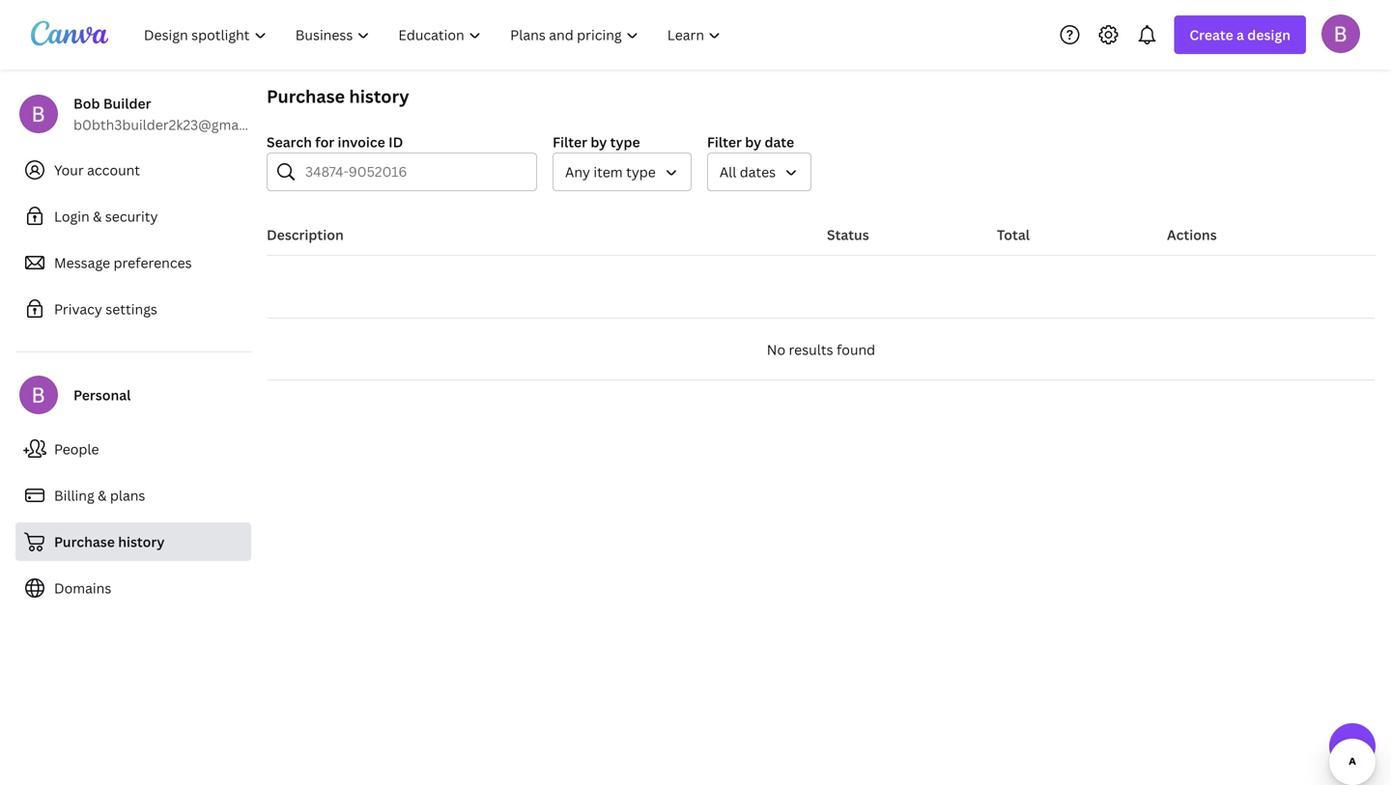 Task type: describe. For each thing, give the bounding box(es) containing it.
bob builder b0bth3builder2k23@gmail.com
[[73, 94, 278, 134]]

by for date
[[745, 133, 761, 151]]

purchase history link
[[15, 523, 251, 561]]

builder
[[103, 94, 151, 113]]

found
[[837, 341, 875, 359]]

domains
[[54, 579, 111, 598]]

& for login
[[93, 207, 102, 226]]

plans
[[110, 486, 145, 505]]

date
[[765, 133, 794, 151]]

preferences
[[114, 254, 192, 272]]

your account link
[[15, 151, 251, 189]]

Any item type button
[[553, 153, 692, 191]]

filter for filter by type
[[553, 133, 587, 151]]

message preferences
[[54, 254, 192, 272]]

privacy settings
[[54, 300, 157, 318]]

settings
[[106, 300, 157, 318]]

people
[[54, 440, 99, 458]]

no results found
[[767, 341, 875, 359]]

b0bth3builder2k23@gmail.com
[[73, 115, 278, 134]]

a
[[1237, 26, 1244, 44]]

type for any item type
[[626, 163, 656, 181]]

create a design
[[1190, 26, 1291, 44]]

0 horizontal spatial purchase history
[[54, 533, 165, 551]]

no
[[767, 341, 786, 359]]

any
[[565, 163, 590, 181]]

type for filter by type
[[610, 133, 640, 151]]

description
[[267, 226, 344, 244]]

by for type
[[591, 133, 607, 151]]

personal
[[73, 386, 131, 404]]

billing
[[54, 486, 94, 505]]

domains link
[[15, 569, 251, 608]]



Task type: locate. For each thing, give the bounding box(es) containing it.
1 vertical spatial &
[[98, 486, 107, 505]]

item
[[594, 163, 623, 181]]

0 horizontal spatial filter
[[553, 133, 587, 151]]

filter up all
[[707, 133, 742, 151]]

0 horizontal spatial purchase
[[54, 533, 115, 551]]

all dates
[[720, 163, 776, 181]]

purchase up domains
[[54, 533, 115, 551]]

login
[[54, 207, 90, 226]]

1 horizontal spatial purchase
[[267, 85, 345, 108]]

& left plans
[[98, 486, 107, 505]]

2 by from the left
[[745, 133, 761, 151]]

your account
[[54, 161, 140, 179]]

search
[[267, 133, 312, 151]]

filter
[[553, 133, 587, 151], [707, 133, 742, 151]]

type
[[610, 133, 640, 151], [626, 163, 656, 181]]

for
[[315, 133, 334, 151]]

&
[[93, 207, 102, 226], [98, 486, 107, 505]]

actions
[[1167, 226, 1217, 244]]

create a design button
[[1174, 15, 1306, 54]]

bob builder image
[[1322, 14, 1360, 53]]

1 horizontal spatial by
[[745, 133, 761, 151]]

& right login
[[93, 207, 102, 226]]

history inside 'purchase history' link
[[118, 533, 165, 551]]

design
[[1247, 26, 1291, 44]]

0 vertical spatial &
[[93, 207, 102, 226]]

status
[[827, 226, 869, 244]]

id
[[388, 133, 403, 151]]

purchase up search
[[267, 85, 345, 108]]

All dates button
[[707, 153, 812, 191]]

people link
[[15, 430, 251, 469]]

top level navigation element
[[131, 15, 738, 54]]

0 horizontal spatial history
[[118, 533, 165, 551]]

message preferences link
[[15, 243, 251, 282]]

filter by type
[[553, 133, 640, 151]]

1 vertical spatial type
[[626, 163, 656, 181]]

type right "item"
[[626, 163, 656, 181]]

dates
[[740, 163, 776, 181]]

purchase history down billing & plans
[[54, 533, 165, 551]]

1 filter from the left
[[553, 133, 587, 151]]

by up "item"
[[591, 133, 607, 151]]

& for billing
[[98, 486, 107, 505]]

account
[[87, 161, 140, 179]]

login & security
[[54, 207, 158, 226]]

1 vertical spatial purchase
[[54, 533, 115, 551]]

0 vertical spatial purchase history
[[267, 85, 409, 108]]

any item type
[[565, 163, 656, 181]]

type inside button
[[626, 163, 656, 181]]

invoice
[[338, 133, 385, 151]]

1 vertical spatial history
[[118, 533, 165, 551]]

privacy settings link
[[15, 290, 251, 328]]

history up 'domains' link
[[118, 533, 165, 551]]

purchase history up search for invoice id
[[267, 85, 409, 108]]

search for invoice id
[[267, 133, 403, 151]]

billing & plans link
[[15, 476, 251, 515]]

purchase history
[[267, 85, 409, 108], [54, 533, 165, 551]]

your
[[54, 161, 84, 179]]

privacy
[[54, 300, 102, 318]]

1 horizontal spatial history
[[349, 85, 409, 108]]

security
[[105, 207, 158, 226]]

1 by from the left
[[591, 133, 607, 151]]

0 horizontal spatial by
[[591, 133, 607, 151]]

results
[[789, 341, 833, 359]]

1 vertical spatial purchase history
[[54, 533, 165, 551]]

history
[[349, 85, 409, 108], [118, 533, 165, 551]]

filter up any
[[553, 133, 587, 151]]

0 vertical spatial purchase
[[267, 85, 345, 108]]

1 horizontal spatial filter
[[707, 133, 742, 151]]

purchase
[[267, 85, 345, 108], [54, 533, 115, 551]]

message
[[54, 254, 110, 272]]

total
[[997, 226, 1030, 244]]

type up any item type button at the top of page
[[610, 133, 640, 151]]

history up id
[[349, 85, 409, 108]]

by
[[591, 133, 607, 151], [745, 133, 761, 151]]

bob
[[73, 94, 100, 113]]

Search for invoice ID text field
[[305, 154, 525, 190]]

login & security link
[[15, 197, 251, 236]]

0 vertical spatial type
[[610, 133, 640, 151]]

all
[[720, 163, 736, 181]]

by left date
[[745, 133, 761, 151]]

filter by date
[[707, 133, 794, 151]]

filter for filter by date
[[707, 133, 742, 151]]

billing & plans
[[54, 486, 145, 505]]

1 horizontal spatial purchase history
[[267, 85, 409, 108]]

2 filter from the left
[[707, 133, 742, 151]]

create
[[1190, 26, 1233, 44]]

0 vertical spatial history
[[349, 85, 409, 108]]



Task type: vqa. For each thing, say whether or not it's contained in the screenshot.
'All dates' Button
yes



